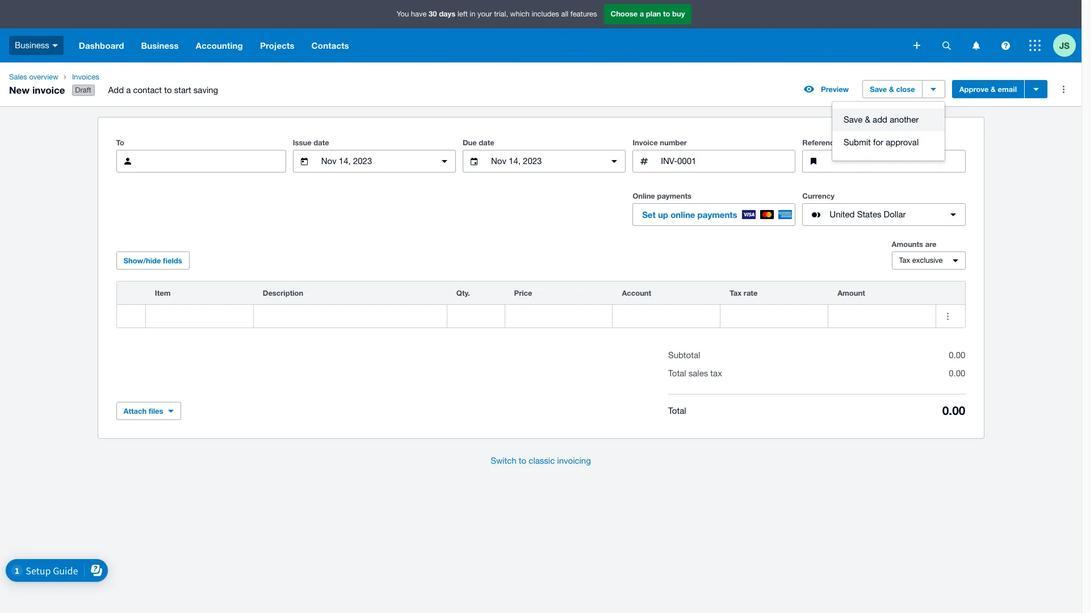 Task type: locate. For each thing, give the bounding box(es) containing it.
dollar
[[884, 210, 906, 219]]

2 more date options image from the left
[[603, 150, 626, 173]]

& left email
[[991, 85, 996, 94]]

group containing save & add another
[[833, 102, 945, 161]]

description
[[263, 289, 303, 298]]

attach
[[124, 407, 147, 416]]

1 vertical spatial 0.00
[[949, 369, 966, 378]]

1 horizontal spatial &
[[889, 85, 894, 94]]

None field
[[146, 305, 253, 328]]

Price field
[[505, 306, 612, 327]]

date right the due
[[479, 138, 495, 147]]

svg image up approve
[[973, 41, 980, 50]]

1 horizontal spatial business
[[141, 40, 179, 51]]

a right add
[[126, 85, 131, 95]]

0 horizontal spatial svg image
[[52, 44, 58, 47]]

more date options image
[[433, 150, 456, 173], [603, 150, 626, 173]]

are
[[926, 240, 937, 249]]

sales
[[9, 73, 27, 81]]

submit for approval button
[[833, 131, 945, 154]]

to left start
[[164, 85, 172, 95]]

a left plan
[[640, 9, 644, 18]]

& for email
[[991, 85, 996, 94]]

payments
[[657, 191, 692, 201], [698, 210, 738, 220]]

amounts are
[[892, 240, 937, 249]]

0.00 for total sales tax
[[949, 369, 966, 378]]

& inside approve & email button
[[991, 85, 996, 94]]

new
[[9, 84, 30, 96]]

save & add another
[[844, 115, 919, 124]]

attach files
[[124, 407, 163, 416]]

0 vertical spatial total
[[668, 369, 686, 378]]

& for add
[[865, 115, 871, 124]]

add
[[108, 85, 124, 95]]

svg image
[[1030, 40, 1041, 51], [973, 41, 980, 50], [914, 42, 921, 49]]

sales overview link
[[5, 72, 63, 83]]

& left add
[[865, 115, 871, 124]]

save inside button
[[844, 115, 863, 124]]

to inside "banner"
[[663, 9, 670, 18]]

submit
[[844, 138, 871, 147]]

invoice
[[633, 138, 658, 147]]

0 vertical spatial save
[[870, 85, 887, 94]]

svg image
[[943, 41, 951, 50], [1002, 41, 1010, 50], [52, 44, 58, 47]]

payments right online
[[698, 210, 738, 220]]

you
[[397, 10, 409, 18]]

payments up online
[[657, 191, 692, 201]]

total
[[668, 369, 686, 378], [668, 406, 686, 416]]

issue
[[293, 138, 312, 147]]

sales
[[689, 369, 708, 378]]

0 vertical spatial payments
[[657, 191, 692, 201]]

0 horizontal spatial save
[[844, 115, 863, 124]]

more date options image for issue date
[[433, 150, 456, 173]]

tax inside 'invoice line item list' element
[[730, 289, 742, 298]]

have
[[411, 10, 427, 18]]

a inside "banner"
[[640, 9, 644, 18]]

save up the submit
[[844, 115, 863, 124]]

2 business button from the left
[[133, 28, 187, 62]]

1 horizontal spatial tax
[[899, 256, 911, 265]]

a for plan
[[640, 9, 644, 18]]

more date options image for due date
[[603, 150, 626, 173]]

united states dollar button
[[803, 203, 966, 226]]

save inside button
[[870, 85, 887, 94]]

classic
[[529, 456, 555, 466]]

a for contact
[[126, 85, 131, 95]]

0 horizontal spatial svg image
[[914, 42, 921, 49]]

business
[[15, 40, 49, 50], [141, 40, 179, 51]]

1 vertical spatial total
[[668, 406, 686, 416]]

overview
[[29, 73, 58, 81]]

0 vertical spatial tax
[[899, 256, 911, 265]]

amounts
[[892, 240, 924, 249]]

0 vertical spatial a
[[640, 9, 644, 18]]

list box containing save & add another
[[833, 102, 945, 161]]

1 more date options image from the left
[[433, 150, 456, 173]]

1 vertical spatial tax
[[730, 289, 742, 298]]

1 horizontal spatial business button
[[133, 28, 187, 62]]

navigation
[[70, 28, 906, 62]]

you have 30 days left in your trial, which includes all features
[[397, 9, 597, 18]]

1 date from the left
[[314, 138, 329, 147]]

saving
[[194, 85, 218, 95]]

plan
[[646, 9, 661, 18]]

1 vertical spatial payments
[[698, 210, 738, 220]]

0 horizontal spatial to
[[164, 85, 172, 95]]

tax left rate
[[730, 289, 742, 298]]

1 horizontal spatial save
[[870, 85, 887, 94]]

0 horizontal spatial business button
[[0, 28, 70, 62]]

1 total from the top
[[668, 369, 686, 378]]

business up 'sales overview' at top left
[[15, 40, 49, 50]]

2 horizontal spatial svg image
[[1002, 41, 1010, 50]]

Inventory item text field
[[146, 306, 253, 327]]

group
[[833, 102, 945, 161]]

to right switch
[[519, 456, 527, 466]]

business button
[[0, 28, 70, 62], [133, 28, 187, 62]]

2 horizontal spatial &
[[991, 85, 996, 94]]

2 horizontal spatial to
[[663, 9, 670, 18]]

set up online payments
[[642, 210, 738, 220]]

date
[[314, 138, 329, 147], [479, 138, 495, 147]]

svg image up close
[[914, 42, 921, 49]]

show/hide fields
[[124, 256, 182, 265]]

1 horizontal spatial more date options image
[[603, 150, 626, 173]]

& left close
[[889, 85, 894, 94]]

to
[[663, 9, 670, 18], [164, 85, 172, 95], [519, 456, 527, 466]]

all
[[561, 10, 569, 18]]

add
[[873, 115, 888, 124]]

tax inside popup button
[[899, 256, 911, 265]]

save left close
[[870, 85, 887, 94]]

date right issue
[[314, 138, 329, 147]]

online
[[671, 210, 695, 220]]

1 vertical spatial to
[[164, 85, 172, 95]]

1 horizontal spatial a
[[640, 9, 644, 18]]

approval
[[886, 138, 919, 147]]

navigation containing dashboard
[[70, 28, 906, 62]]

to left buy
[[663, 9, 670, 18]]

total down total sales tax
[[668, 406, 686, 416]]

invoice number element
[[633, 150, 796, 173]]

banner
[[0, 0, 1082, 62]]

1 vertical spatial a
[[126, 85, 131, 95]]

2 horizontal spatial svg image
[[1030, 40, 1041, 51]]

approve & email button
[[952, 80, 1025, 98]]

more line item options image
[[937, 305, 959, 328]]

show/hide
[[124, 256, 161, 265]]

total for total sales tax
[[668, 369, 686, 378]]

invoices
[[72, 73, 99, 81]]

1 horizontal spatial date
[[479, 138, 495, 147]]

& inside "save & add another" button
[[865, 115, 871, 124]]

which
[[510, 10, 530, 18]]

invoice line item list element
[[116, 281, 966, 328]]

1 vertical spatial save
[[844, 115, 863, 124]]

a
[[640, 9, 644, 18], [126, 85, 131, 95]]

total down the "subtotal"
[[668, 369, 686, 378]]

js button
[[1054, 28, 1082, 62]]

attach files button
[[116, 402, 181, 420]]

0 vertical spatial to
[[663, 9, 670, 18]]

exclusive
[[913, 256, 943, 265]]

2 total from the top
[[668, 406, 686, 416]]

0 horizontal spatial a
[[126, 85, 131, 95]]

0 horizontal spatial more date options image
[[433, 150, 456, 173]]

0 vertical spatial 0.00
[[949, 351, 966, 360]]

Issue date text field
[[320, 151, 429, 172]]

tax
[[711, 369, 722, 378]]

1 horizontal spatial payments
[[698, 210, 738, 220]]

2 date from the left
[[479, 138, 495, 147]]

number
[[660, 138, 687, 147]]

1 horizontal spatial svg image
[[943, 41, 951, 50]]

&
[[889, 85, 894, 94], [991, 85, 996, 94], [865, 115, 871, 124]]

united states dollar
[[830, 210, 906, 219]]

save & close button
[[863, 80, 923, 98]]

date for due date
[[479, 138, 495, 147]]

0.00
[[949, 351, 966, 360], [949, 369, 966, 378], [943, 404, 966, 418]]

0 horizontal spatial &
[[865, 115, 871, 124]]

list box
[[833, 102, 945, 161]]

2 vertical spatial to
[[519, 456, 527, 466]]

0 horizontal spatial date
[[314, 138, 329, 147]]

business button up 'sales overview' at top left
[[0, 28, 70, 62]]

business button up invoices link
[[133, 28, 187, 62]]

set
[[642, 210, 656, 220]]

save
[[870, 85, 887, 94], [844, 115, 863, 124]]

1 horizontal spatial to
[[519, 456, 527, 466]]

0 horizontal spatial tax
[[730, 289, 742, 298]]

invoicing
[[557, 456, 591, 466]]

tax down the amounts
[[899, 256, 911, 265]]

features
[[571, 10, 597, 18]]

& inside 'save & close' button
[[889, 85, 894, 94]]

due date
[[463, 138, 495, 147]]

another
[[890, 115, 919, 124]]

tax
[[899, 256, 911, 265], [730, 289, 742, 298]]

svg image left 'js' at top
[[1030, 40, 1041, 51]]

business up invoices link
[[141, 40, 179, 51]]



Task type: vqa. For each thing, say whether or not it's contained in the screenshot.
to for contact
yes



Task type: describe. For each thing, give the bounding box(es) containing it.
buy
[[673, 9, 685, 18]]

subtotal
[[668, 351, 700, 360]]

invoice number
[[633, 138, 687, 147]]

0.00 for subtotal
[[949, 351, 966, 360]]

trial,
[[494, 10, 508, 18]]

sales overview
[[9, 73, 58, 81]]

contacts button
[[303, 28, 358, 62]]

approve & email
[[960, 85, 1017, 94]]

days
[[439, 9, 456, 18]]

save & add another button
[[833, 109, 945, 131]]

show/hide fields button
[[116, 252, 190, 270]]

files
[[149, 407, 163, 416]]

save & close
[[870, 85, 915, 94]]

total sales tax
[[668, 369, 722, 378]]

dashboard link
[[70, 28, 133, 62]]

js
[[1060, 40, 1070, 50]]

projects
[[260, 40, 295, 51]]

close
[[897, 85, 915, 94]]

to for contact
[[164, 85, 172, 95]]

1 horizontal spatial svg image
[[973, 41, 980, 50]]

30
[[429, 9, 437, 18]]

invoice
[[32, 84, 65, 96]]

to for plan
[[663, 9, 670, 18]]

new invoice
[[9, 84, 65, 96]]

left
[[458, 10, 468, 18]]

online payments
[[633, 191, 692, 201]]

tax rate
[[730, 289, 758, 298]]

online
[[633, 191, 655, 201]]

tax exclusive button
[[892, 252, 966, 270]]

currency
[[803, 191, 835, 201]]

your
[[478, 10, 492, 18]]

contact
[[133, 85, 162, 95]]

draft
[[75, 86, 91, 94]]

in
[[470, 10, 476, 18]]

Due date text field
[[490, 151, 599, 172]]

includes
[[532, 10, 559, 18]]

0 horizontal spatial business
[[15, 40, 49, 50]]

submit for approval
[[844, 138, 919, 147]]

invoices link
[[68, 72, 227, 83]]

start
[[174, 85, 191, 95]]

preview
[[821, 85, 849, 94]]

0 horizontal spatial payments
[[657, 191, 692, 201]]

reference
[[803, 138, 839, 147]]

to inside button
[[519, 456, 527, 466]]

tax exclusive
[[899, 256, 943, 265]]

payments inside popup button
[[698, 210, 738, 220]]

due
[[463, 138, 477, 147]]

1 business button from the left
[[0, 28, 70, 62]]

tax for tax exclusive
[[899, 256, 911, 265]]

dashboard
[[79, 40, 124, 51]]

svg image inside the business popup button
[[52, 44, 58, 47]]

choose a plan to buy
[[611, 9, 685, 18]]

accounting
[[196, 40, 243, 51]]

tax for tax rate
[[730, 289, 742, 298]]

preview button
[[797, 80, 856, 98]]

Description text field
[[254, 306, 447, 327]]

Amount field
[[829, 306, 936, 327]]

Invoice number text field
[[660, 151, 795, 172]]

save for save & close
[[870, 85, 887, 94]]

price
[[514, 289, 532, 298]]

save for save & add another
[[844, 115, 863, 124]]

fields
[[163, 256, 182, 265]]

rate
[[744, 289, 758, 298]]

account
[[622, 289, 652, 298]]

united
[[830, 210, 855, 219]]

qty.
[[457, 289, 470, 298]]

more line item options element
[[937, 282, 965, 305]]

accounting button
[[187, 28, 252, 62]]

Reference text field
[[830, 151, 965, 172]]

states
[[857, 210, 882, 219]]

issue date
[[293, 138, 329, 147]]

amount
[[838, 289, 865, 298]]

switch
[[491, 456, 517, 466]]

switch to classic invoicing button
[[482, 450, 600, 473]]

for
[[874, 138, 884, 147]]

add a contact to start saving
[[108, 85, 218, 95]]

projects button
[[252, 28, 303, 62]]

email
[[998, 85, 1017, 94]]

banner containing js
[[0, 0, 1082, 62]]

to
[[116, 138, 124, 147]]

contacts
[[312, 40, 349, 51]]

item
[[155, 289, 171, 298]]

total for total
[[668, 406, 686, 416]]

Quantity field
[[447, 306, 505, 327]]

& for close
[[889, 85, 894, 94]]

date for issue date
[[314, 138, 329, 147]]

approve
[[960, 85, 989, 94]]

switch to classic invoicing
[[491, 456, 591, 466]]

set up online payments button
[[633, 203, 796, 226]]

contact element
[[116, 150, 286, 173]]

To text field
[[143, 151, 286, 172]]

2 vertical spatial 0.00
[[943, 404, 966, 418]]

navigation inside "banner"
[[70, 28, 906, 62]]

choose
[[611, 9, 638, 18]]

more invoice options image
[[1052, 78, 1075, 101]]



